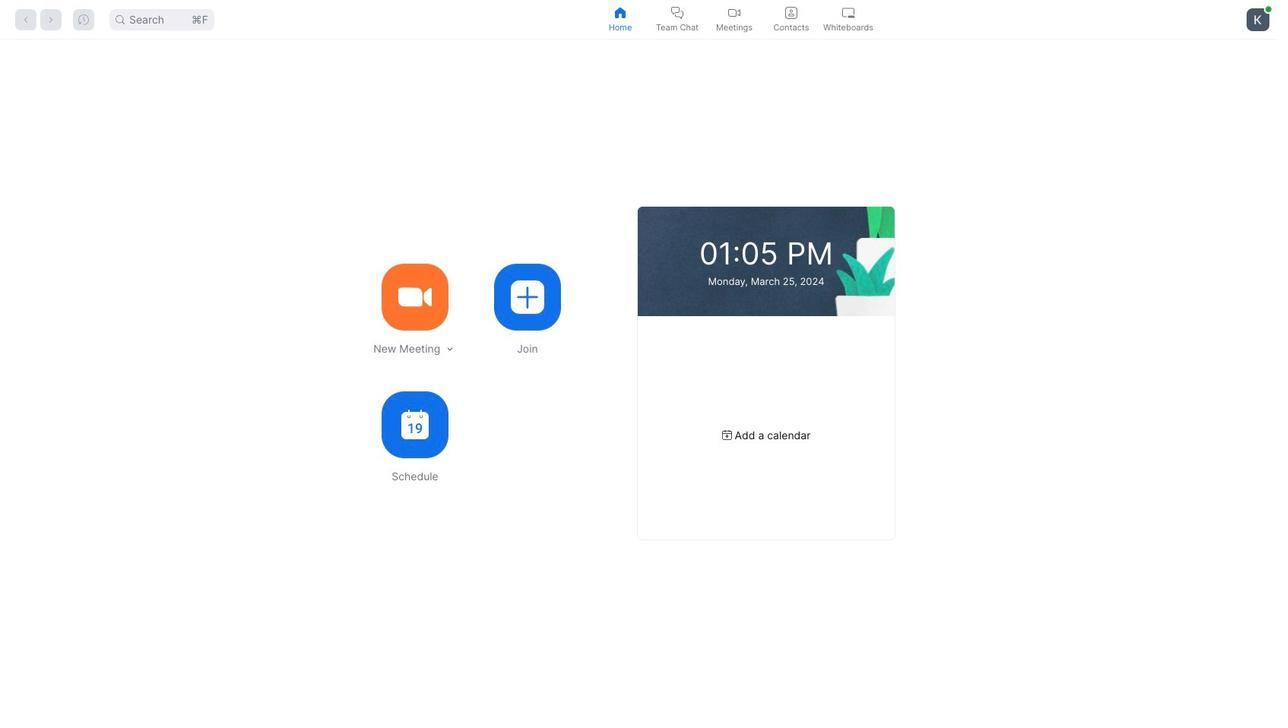 Task type: vqa. For each thing, say whether or not it's contained in the screenshot.
Whiteboards
no



Task type: locate. For each thing, give the bounding box(es) containing it.
magnifier image
[[116, 15, 125, 24], [116, 15, 125, 24]]

tab panel
[[0, 40, 1278, 707]]

profile contact image
[[786, 6, 798, 19]]

video on image
[[729, 6, 741, 19], [729, 6, 741, 19]]

calendar add calendar image
[[722, 431, 732, 440]]

tab list
[[592, 0, 877, 39]]

team chat image
[[672, 6, 684, 19]]

video camera on image
[[399, 280, 432, 314]]

team chat image
[[672, 6, 684, 19]]

home small image
[[615, 6, 627, 19], [615, 6, 627, 19]]

whiteboard small image
[[843, 6, 855, 19], [843, 6, 855, 19]]

plus squircle image
[[511, 280, 545, 314]]



Task type: describe. For each thing, give the bounding box(es) containing it.
chevron down small image
[[445, 344, 456, 355]]

video camera on image
[[399, 280, 432, 314]]

online image
[[1266, 6, 1272, 12]]

chevron down small image
[[445, 344, 456, 355]]

plus squircle image
[[511, 280, 545, 314]]

schedule image
[[402, 410, 429, 440]]

calendar add calendar image
[[722, 431, 732, 440]]

profile contact image
[[786, 6, 798, 19]]

online image
[[1266, 6, 1272, 12]]



